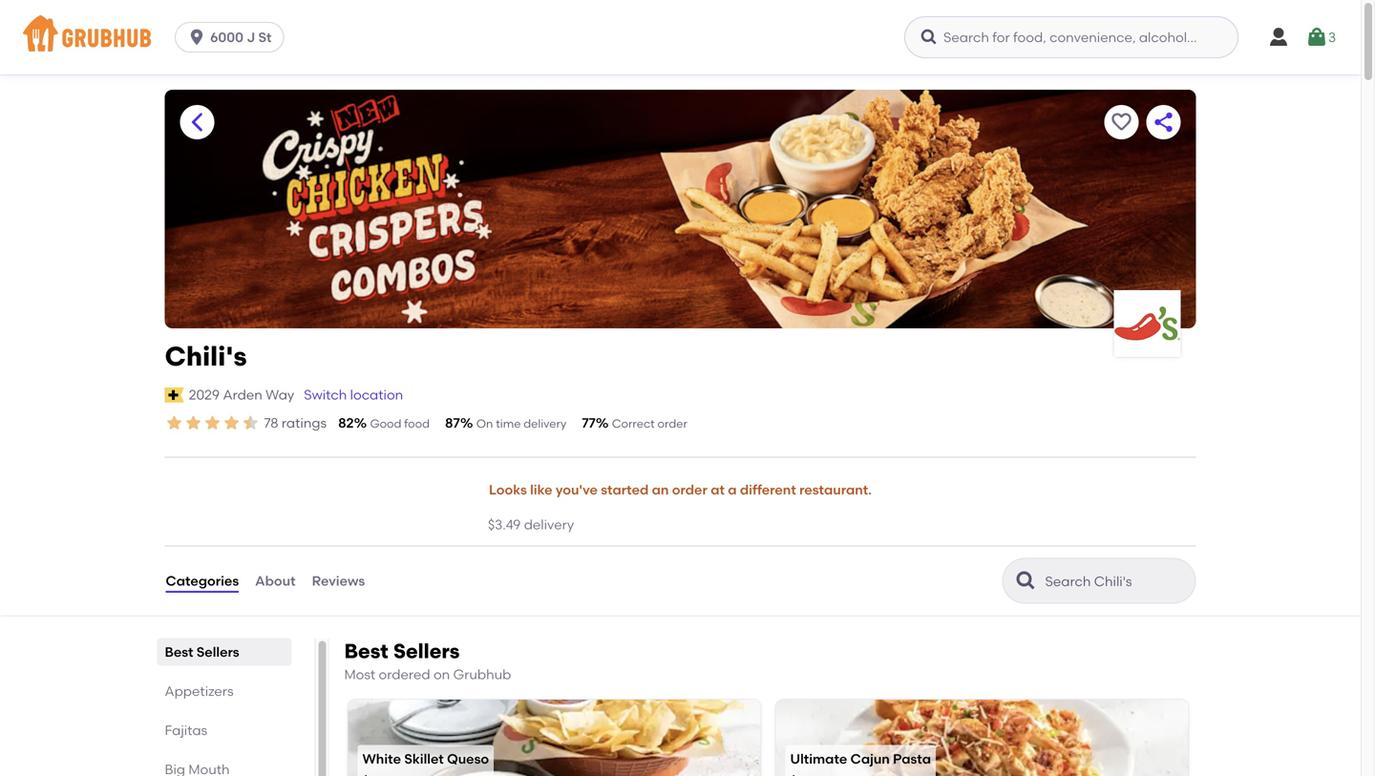 Task type: locate. For each thing, give the bounding box(es) containing it.
appetizers
[[165, 684, 234, 700]]

ratings
[[282, 415, 327, 431]]

2029 arden way button
[[188, 385, 295, 406]]

search icon image
[[1015, 570, 1038, 593]]

1 horizontal spatial best
[[344, 640, 389, 664]]

1 vertical spatial order
[[672, 482, 708, 498]]

sellers
[[393, 640, 460, 664], [197, 645, 239, 661]]

white skillet queso
[[363, 751, 489, 767]]

arden
[[223, 387, 263, 403]]

1 delivery from the top
[[524, 417, 567, 431]]

caret left icon image
[[186, 111, 209, 134]]

pasta
[[893, 751, 932, 767]]

skillet
[[404, 751, 444, 767]]

Search for food, convenience, alcohol... search field
[[905, 16, 1239, 58]]

sellers up the on
[[393, 640, 460, 664]]

$3.49 delivery
[[488, 517, 574, 533]]

delivery down like
[[524, 517, 574, 533]]

best
[[344, 640, 389, 664], [165, 645, 193, 661]]

switch location button
[[303, 385, 404, 406]]

best for best sellers most ordered on grubhub
[[344, 640, 389, 664]]

sellers inside best sellers most ordered on grubhub
[[393, 640, 460, 664]]

best up appetizers
[[165, 645, 193, 661]]

87
[[445, 415, 460, 431]]

correct order
[[612, 417, 688, 431]]

order left at
[[672, 482, 708, 498]]

best inside best sellers most ordered on grubhub
[[344, 640, 389, 664]]

sellers up appetizers
[[197, 645, 239, 661]]

2 horizontal spatial svg image
[[1306, 26, 1329, 49]]

most
[[344, 667, 376, 683]]

6000
[[210, 29, 244, 45]]

78 ratings
[[264, 415, 327, 431]]

svg image inside 6000 j st button
[[187, 28, 206, 47]]

0 vertical spatial delivery
[[524, 417, 567, 431]]

svg image
[[1306, 26, 1329, 49], [187, 28, 206, 47], [920, 28, 939, 47]]

j
[[247, 29, 255, 45]]

3 button
[[1306, 20, 1337, 54]]

0 vertical spatial order
[[658, 417, 688, 431]]

star icon image
[[165, 414, 184, 433], [184, 414, 203, 433], [203, 414, 222, 433], [222, 414, 241, 433], [241, 414, 260, 433], [241, 414, 260, 433]]

6000 j st
[[210, 29, 272, 45]]

time
[[496, 417, 521, 431]]

chili's
[[165, 341, 247, 373]]

svg image inside 3 button
[[1306, 26, 1329, 49]]

order right correct
[[658, 417, 688, 431]]

an
[[652, 482, 669, 498]]

a
[[728, 482, 737, 498]]

0 horizontal spatial sellers
[[197, 645, 239, 661]]

best up most
[[344, 640, 389, 664]]

ultimate
[[791, 751, 848, 767]]

subscription pass image
[[165, 388, 184, 403]]

good food
[[370, 417, 430, 431]]

like
[[530, 482, 553, 498]]

77
[[582, 415, 596, 431]]

0 horizontal spatial best
[[165, 645, 193, 661]]

order
[[658, 417, 688, 431], [672, 482, 708, 498]]

on
[[477, 417, 493, 431]]

cajun
[[851, 751, 890, 767]]

fajitas
[[165, 723, 207, 739]]

good
[[370, 417, 402, 431]]

delivery right time at the bottom
[[524, 417, 567, 431]]

Search Chili's search field
[[1044, 573, 1190, 591]]

1 horizontal spatial svg image
[[920, 28, 939, 47]]

delivery
[[524, 417, 567, 431], [524, 517, 574, 533]]

categories
[[166, 573, 239, 589]]

1 vertical spatial delivery
[[524, 517, 574, 533]]

1 horizontal spatial sellers
[[393, 640, 460, 664]]

started
[[601, 482, 649, 498]]

0 horizontal spatial svg image
[[187, 28, 206, 47]]

save this restaurant button
[[1105, 105, 1139, 139]]

save this restaurant image
[[1111, 111, 1134, 134]]

ultimate cajun pasta
[[791, 751, 932, 767]]



Task type: vqa. For each thing, say whether or not it's contained in the screenshot.
The People.
no



Task type: describe. For each thing, give the bounding box(es) containing it.
svg image
[[1268, 26, 1291, 49]]

main navigation navigation
[[0, 0, 1361, 75]]

share icon image
[[1153, 111, 1176, 134]]

grubhub
[[453, 667, 511, 683]]

ultimate cajun pasta button
[[776, 700, 1189, 777]]

3
[[1329, 29, 1337, 45]]

2029 arden way
[[189, 387, 295, 403]]

best sellers most ordered on grubhub
[[344, 640, 511, 683]]

$3.49
[[488, 517, 521, 533]]

correct
[[612, 417, 655, 431]]

on time delivery
[[477, 417, 567, 431]]

chili's logo image
[[1115, 290, 1181, 357]]

svg image for 3
[[1306, 26, 1329, 49]]

st
[[258, 29, 272, 45]]

location
[[350, 387, 403, 403]]

sellers for best sellers most ordered on grubhub
[[393, 640, 460, 664]]

you've
[[556, 482, 598, 498]]

restaurant.
[[800, 482, 872, 498]]

82
[[338, 415, 354, 431]]

queso
[[447, 751, 489, 767]]

at
[[711, 482, 725, 498]]

looks like you've started an order at a different restaurant. button
[[488, 469, 873, 511]]

reviews button
[[311, 547, 366, 616]]

best sellers
[[165, 645, 239, 661]]

ordered
[[379, 667, 431, 683]]

white skillet queso button
[[348, 700, 761, 777]]

best for best sellers
[[165, 645, 193, 661]]

2 delivery from the top
[[524, 517, 574, 533]]

sellers for best sellers
[[197, 645, 239, 661]]

looks
[[489, 482, 527, 498]]

78
[[264, 415, 279, 431]]

categories button
[[165, 547, 240, 616]]

6000 j st button
[[175, 22, 292, 53]]

reviews
[[312, 573, 365, 589]]

looks like you've started an order at a different restaurant.
[[489, 482, 872, 498]]

about button
[[254, 547, 297, 616]]

order inside button
[[672, 482, 708, 498]]

way
[[266, 387, 295, 403]]

food
[[404, 417, 430, 431]]

switch
[[304, 387, 347, 403]]

about
[[255, 573, 296, 589]]

svg image for 6000 j st
[[187, 28, 206, 47]]

on
[[434, 667, 450, 683]]

switch location
[[304, 387, 403, 403]]

white
[[363, 751, 401, 767]]

different
[[740, 482, 797, 498]]

2029
[[189, 387, 220, 403]]



